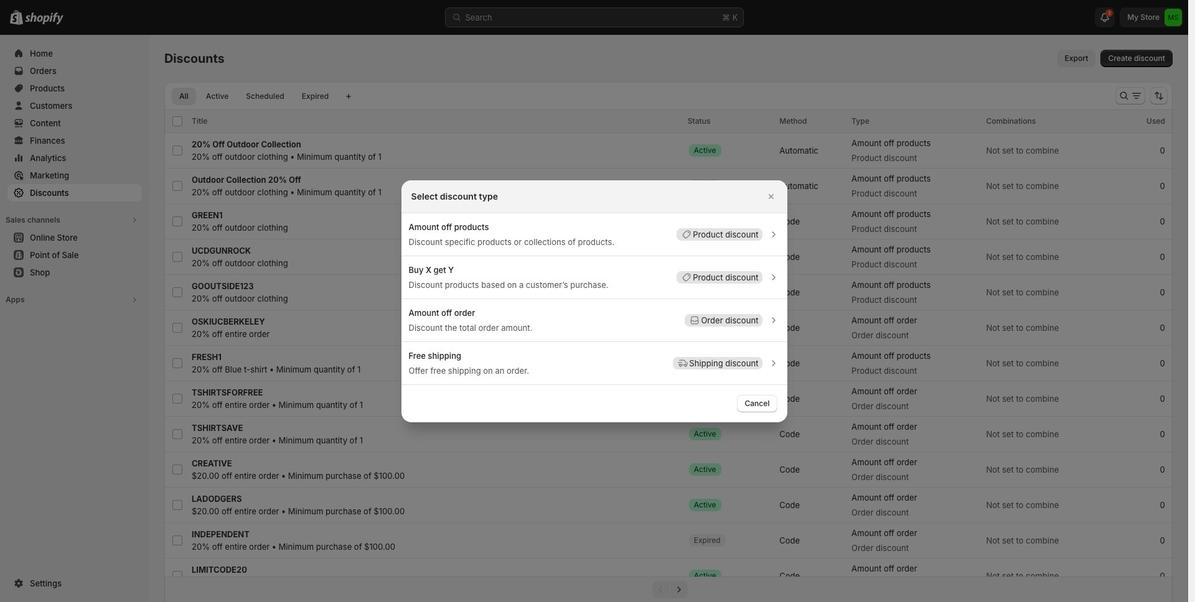 Task type: vqa. For each thing, say whether or not it's contained in the screenshot.
the Add
no



Task type: locate. For each thing, give the bounding box(es) containing it.
tab list
[[169, 87, 339, 105]]

dialog
[[0, 180, 1188, 422]]



Task type: describe. For each thing, give the bounding box(es) containing it.
shopify image
[[25, 12, 63, 25]]

pagination element
[[164, 577, 1173, 602]]



